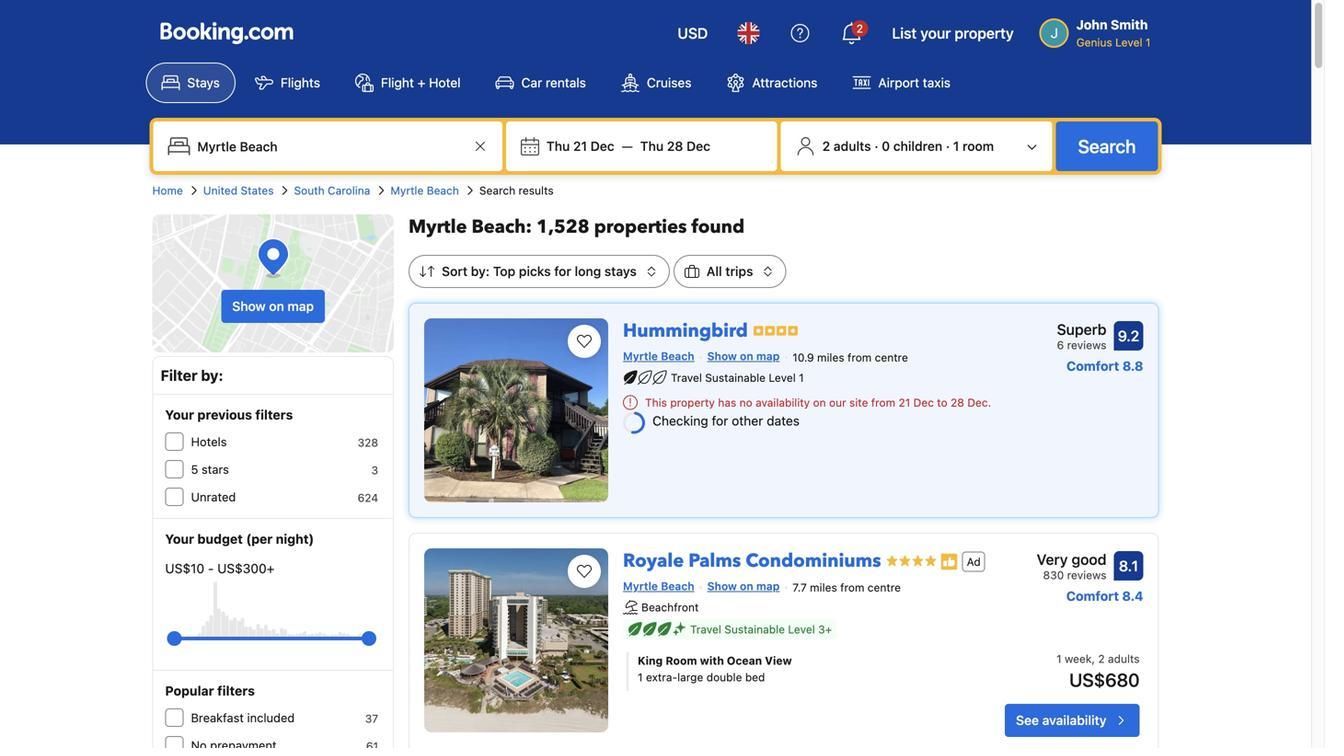 Task type: describe. For each thing, give the bounding box(es) containing it.
airport taxis
[[879, 75, 951, 90]]

royale
[[623, 549, 684, 574]]

from for 10.9 miles from centre
[[848, 351, 872, 364]]

by: for filter
[[201, 367, 223, 384]]

car rentals link
[[480, 63, 602, 103]]

united states
[[203, 184, 274, 197]]

genius
[[1077, 36, 1113, 49]]

myrtle beach for 7.7 miles from centre
[[623, 580, 695, 593]]

list
[[892, 24, 917, 42]]

flights link
[[239, 63, 336, 103]]

37
[[365, 713, 378, 725]]

myrtle beach link
[[391, 182, 459, 199]]

8.8
[[1123, 359, 1144, 374]]

myrtle beach: 1,528 properties found
[[409, 214, 745, 240]]

(per
[[246, 532, 273, 547]]

centre for 7.7 miles from centre
[[868, 581, 901, 594]]

1 week , 2 adults us$680
[[1057, 653, 1140, 691]]

+
[[418, 75, 426, 90]]

search results
[[479, 184, 554, 197]]

3
[[371, 464, 378, 477]]

,
[[1092, 653, 1095, 665]]

centre for 10.9 miles from centre
[[875, 351, 908, 364]]

flight + hotel link
[[340, 63, 476, 103]]

1 inside john smith genius level 1
[[1146, 36, 1151, 49]]

car
[[522, 75, 542, 90]]

travel sustainable level 1
[[671, 371, 804, 384]]

hummingbird link
[[623, 311, 748, 344]]

us$300+
[[217, 561, 275, 576]]

1 inside king room with ocean view 1 extra-large double bed
[[638, 671, 643, 684]]

stays
[[187, 75, 220, 90]]

8.4
[[1123, 589, 1144, 604]]

miles for 7.7
[[810, 581, 837, 594]]

airport taxis link
[[837, 63, 967, 103]]

carolina
[[328, 184, 370, 197]]

-
[[208, 561, 214, 576]]

show on map for 10.9 miles from centre
[[708, 350, 780, 363]]

filter
[[161, 367, 198, 384]]

cruises link
[[606, 63, 707, 103]]

miles for 10.9
[[817, 351, 845, 364]]

this property has no availability on our site from 21 dec to 28 dec.
[[645, 396, 992, 409]]

states
[[241, 184, 274, 197]]

1 · from the left
[[875, 139, 879, 154]]

your for your previous filters
[[165, 407, 194, 423]]

10.9
[[793, 351, 814, 364]]

king room with ocean view link
[[638, 653, 949, 669]]

adults inside 2 adults · 0 children · 1 room dropdown button
[[834, 139, 871, 154]]

very
[[1037, 551, 1068, 568]]

john smith genius level 1
[[1077, 17, 1151, 49]]

1 down 10.9
[[799, 371, 804, 384]]

thu 28 dec button
[[633, 130, 718, 163]]

this
[[645, 396, 667, 409]]

found
[[692, 214, 745, 240]]

very good 830 reviews
[[1037, 551, 1107, 582]]

Where are you going? field
[[190, 130, 469, 163]]

comfort 8.8
[[1067, 359, 1144, 374]]

1 vertical spatial from
[[872, 396, 896, 409]]

5 stars
[[191, 463, 229, 476]]

breakfast included
[[191, 711, 295, 725]]

beach:
[[472, 214, 532, 240]]

search for search results
[[479, 184, 516, 197]]

all trips
[[707, 264, 753, 279]]

1 vertical spatial 28
[[951, 396, 965, 409]]

hotel
[[429, 75, 461, 90]]

travel sustainable level 3+
[[690, 623, 832, 636]]

included
[[247, 711, 295, 725]]

0 horizontal spatial dec
[[591, 139, 615, 154]]

condominiums
[[746, 549, 882, 574]]

from for 7.7 miles from centre
[[841, 581, 865, 594]]

search button
[[1056, 122, 1159, 171]]

bed
[[745, 671, 765, 684]]

show on map button
[[221, 290, 325, 323]]

stays link
[[146, 63, 236, 103]]

beachfront
[[642, 601, 699, 614]]

this property is part of our preferred partner programme. it is committed to providing commendable service and good value. it will pay us a higher commission if you make a booking. image
[[940, 553, 959, 571]]

south
[[294, 184, 325, 197]]

budget
[[197, 532, 243, 547]]

usd button
[[667, 11, 719, 55]]

king
[[638, 654, 663, 667]]

ad
[[967, 556, 981, 569]]

—
[[622, 139, 633, 154]]

site
[[850, 396, 869, 409]]

south carolina
[[294, 184, 370, 197]]

trips
[[726, 264, 753, 279]]

superb
[[1057, 321, 1107, 338]]

1 vertical spatial filters
[[217, 684, 255, 699]]

level inside john smith genius level 1
[[1116, 36, 1143, 49]]

328
[[358, 436, 378, 449]]

2 · from the left
[[946, 139, 950, 154]]

see availability link
[[1005, 704, 1140, 737]]

your for your budget (per night)
[[165, 532, 194, 547]]

checking
[[653, 413, 709, 428]]

1 horizontal spatial 21
[[899, 396, 911, 409]]

dec.
[[968, 396, 992, 409]]

0 horizontal spatial property
[[670, 396, 715, 409]]

ocean
[[727, 654, 762, 667]]

checking for other dates
[[653, 413, 800, 428]]



Task type: vqa. For each thing, say whether or not it's contained in the screenshot.
STARTING in the Starting from QAR 349
no



Task type: locate. For each thing, give the bounding box(es) containing it.
1 vertical spatial 21
[[899, 396, 911, 409]]

popular filters
[[165, 684, 255, 699]]

21 left —
[[573, 139, 587, 154]]

booking.com image
[[161, 22, 293, 44]]

0 horizontal spatial adults
[[834, 139, 871, 154]]

1 reviews from the top
[[1068, 339, 1107, 352]]

travel up checking
[[671, 371, 702, 384]]

from up site
[[848, 351, 872, 364]]

myrtle down royale
[[623, 580, 658, 593]]

rentals
[[546, 75, 586, 90]]

royale palms condominiums image
[[424, 549, 609, 733]]

on inside show on map button
[[269, 299, 284, 314]]

miles right 10.9
[[817, 351, 845, 364]]

myrtle beach down "hummingbird" on the top
[[623, 350, 695, 363]]

level down 10.9
[[769, 371, 796, 384]]

1 vertical spatial travel
[[690, 623, 722, 636]]

1 horizontal spatial availability
[[1043, 713, 1107, 728]]

royale palms condominiums
[[623, 549, 882, 574]]

week
[[1065, 653, 1092, 665]]

2 left 0
[[823, 139, 831, 154]]

0 vertical spatial property
[[955, 24, 1014, 42]]

1 horizontal spatial filters
[[255, 407, 293, 423]]

for
[[554, 264, 572, 279], [712, 413, 729, 428]]

0 vertical spatial show
[[232, 299, 266, 314]]

adults inside 1 week , 2 adults us$680
[[1108, 653, 1140, 665]]

myrtle right carolina
[[391, 184, 424, 197]]

night)
[[276, 532, 314, 547]]

long
[[575, 264, 601, 279]]

myrtle beach
[[391, 184, 459, 197], [623, 350, 695, 363], [623, 580, 695, 593]]

by: for sort
[[471, 264, 490, 279]]

property right your
[[955, 24, 1014, 42]]

1 vertical spatial your
[[165, 532, 194, 547]]

1 vertical spatial myrtle beach
[[623, 350, 695, 363]]

beach for 7.7 miles from centre
[[661, 580, 695, 593]]

level
[[1116, 36, 1143, 49], [769, 371, 796, 384], [788, 623, 815, 636]]

1 horizontal spatial ·
[[946, 139, 950, 154]]

1 your from the top
[[165, 407, 194, 423]]

airport
[[879, 75, 920, 90]]

9.2
[[1118, 327, 1140, 345]]

attractions
[[753, 75, 818, 90]]

properties
[[594, 214, 687, 240]]

0 vertical spatial beach
[[427, 184, 459, 197]]

availability right 'see'
[[1043, 713, 1107, 728]]

myrtle beach for 10.9 miles from centre
[[623, 350, 695, 363]]

centre down condominiums
[[868, 581, 901, 594]]

large
[[678, 671, 704, 684]]

1 inside 1 week , 2 adults us$680
[[1057, 653, 1062, 665]]

1 vertical spatial map
[[757, 350, 780, 363]]

level for 3+
[[788, 623, 815, 636]]

good
[[1072, 551, 1107, 568]]

2 vertical spatial show
[[708, 580, 737, 593]]

1,528
[[537, 214, 590, 240]]

624
[[358, 492, 378, 504]]

2 vertical spatial 2
[[1099, 653, 1105, 665]]

map for 10.9 miles from centre
[[757, 350, 780, 363]]

centre up this property has no availability on our site from 21 dec to 28 dec.
[[875, 351, 908, 364]]

no
[[740, 396, 753, 409]]

2 inside 1 week , 2 adults us$680
[[1099, 653, 1105, 665]]

2 inside dropdown button
[[823, 139, 831, 154]]

sustainable for 1
[[705, 371, 766, 384]]

0 horizontal spatial 28
[[667, 139, 683, 154]]

7.7
[[793, 581, 807, 594]]

1 vertical spatial show on map
[[708, 350, 780, 363]]

south carolina link
[[294, 182, 370, 199]]

2 left list on the top
[[857, 22, 864, 35]]

list your property
[[892, 24, 1014, 42]]

reviews inside superb 6 reviews
[[1068, 339, 1107, 352]]

search for search
[[1078, 135, 1136, 157]]

attractions link
[[711, 63, 833, 103]]

superb element
[[1057, 319, 1107, 341]]

level left 3+
[[788, 623, 815, 636]]

by: right filter
[[201, 367, 223, 384]]

0 horizontal spatial search
[[479, 184, 516, 197]]

unrated
[[191, 490, 236, 504]]

0 vertical spatial search
[[1078, 135, 1136, 157]]

0 vertical spatial for
[[554, 264, 572, 279]]

with
[[700, 654, 724, 667]]

dec left to in the right bottom of the page
[[914, 396, 934, 409]]

centre
[[875, 351, 908, 364], [868, 581, 901, 594]]

2 your from the top
[[165, 532, 194, 547]]

see
[[1016, 713, 1039, 728]]

2 horizontal spatial dec
[[914, 396, 934, 409]]

1 vertical spatial for
[[712, 413, 729, 428]]

0 vertical spatial availability
[[756, 396, 810, 409]]

filters up breakfast included
[[217, 684, 255, 699]]

flight
[[381, 75, 414, 90]]

2 button
[[830, 11, 874, 55]]

myrtle beach right carolina
[[391, 184, 459, 197]]

smith
[[1111, 17, 1148, 32]]

0 horizontal spatial by:
[[201, 367, 223, 384]]

dec down cruises
[[687, 139, 711, 154]]

2 for 2
[[857, 22, 864, 35]]

this property is part of our preferred partner programme. it is committed to providing commendable service and good value. it will pay us a higher commission if you make a booking. image
[[940, 553, 959, 571]]

1 vertical spatial centre
[[868, 581, 901, 594]]

0 vertical spatial from
[[848, 351, 872, 364]]

car rentals
[[522, 75, 586, 90]]

our
[[829, 396, 847, 409]]

1 vertical spatial level
[[769, 371, 796, 384]]

beach down "hummingbird" on the top
[[661, 350, 695, 363]]

2 vertical spatial show on map
[[708, 580, 780, 593]]

1 vertical spatial beach
[[661, 350, 695, 363]]

availability
[[756, 396, 810, 409], [1043, 713, 1107, 728]]

sustainable up ocean
[[725, 623, 785, 636]]

1 vertical spatial by:
[[201, 367, 223, 384]]

myrtle up 'this'
[[623, 350, 658, 363]]

level for 1
[[769, 371, 796, 384]]

0 vertical spatial your
[[165, 407, 194, 423]]

thu 21 dec button
[[539, 130, 622, 163]]

show inside button
[[232, 299, 266, 314]]

picks
[[519, 264, 551, 279]]

adults
[[834, 139, 871, 154], [1108, 653, 1140, 665]]

list your property link
[[881, 11, 1025, 55]]

1 horizontal spatial 28
[[951, 396, 965, 409]]

from down condominiums
[[841, 581, 865, 594]]

0 vertical spatial miles
[[817, 351, 845, 364]]

0 vertical spatial map
[[288, 299, 314, 314]]

2 right ,
[[1099, 653, 1105, 665]]

reviews inside very good 830 reviews
[[1068, 569, 1107, 582]]

830
[[1044, 569, 1064, 582]]

0 horizontal spatial filters
[[217, 684, 255, 699]]

2 thu from the left
[[640, 139, 664, 154]]

1 horizontal spatial thu
[[640, 139, 664, 154]]

show
[[232, 299, 266, 314], [708, 350, 737, 363], [708, 580, 737, 593]]

room
[[666, 654, 697, 667]]

hummingbird
[[623, 319, 748, 344]]

2 adults · 0 children · 1 room
[[823, 139, 994, 154]]

search
[[1078, 135, 1136, 157], [479, 184, 516, 197]]

6
[[1057, 339, 1064, 352]]

travel up with
[[690, 623, 722, 636]]

beach inside 'link'
[[427, 184, 459, 197]]

reviews down good
[[1068, 569, 1107, 582]]

comfort for hummingbird
[[1067, 359, 1120, 374]]

show on map for 7.7 miles from centre
[[708, 580, 780, 593]]

sustainable for 3+
[[725, 623, 785, 636]]

comfort down superb 6 reviews
[[1067, 359, 1120, 374]]

0 horizontal spatial 2
[[823, 139, 831, 154]]

0 vertical spatial comfort
[[1067, 359, 1120, 374]]

for left long
[[554, 264, 572, 279]]

0 horizontal spatial availability
[[756, 396, 810, 409]]

filters right previous
[[255, 407, 293, 423]]

28
[[667, 139, 683, 154], [951, 396, 965, 409]]

1 horizontal spatial by:
[[471, 264, 490, 279]]

sustainable up has
[[705, 371, 766, 384]]

very good element
[[1037, 549, 1107, 571]]

your previous filters
[[165, 407, 293, 423]]

filter by:
[[161, 367, 223, 384]]

10.9 miles from centre
[[793, 351, 908, 364]]

by: left top
[[471, 264, 490, 279]]

· left 0
[[875, 139, 879, 154]]

1 down smith
[[1146, 36, 1151, 49]]

0 horizontal spatial 21
[[573, 139, 587, 154]]

show for 7.7 miles from centre
[[708, 580, 737, 593]]

flight + hotel
[[381, 75, 461, 90]]

0 vertical spatial adults
[[834, 139, 871, 154]]

beach left search results
[[427, 184, 459, 197]]

1 vertical spatial search
[[479, 184, 516, 197]]

miles right 7.7
[[810, 581, 837, 594]]

1 vertical spatial reviews
[[1068, 569, 1107, 582]]

show on map inside button
[[232, 299, 314, 314]]

for down has
[[712, 413, 729, 428]]

0 vertical spatial sustainable
[[705, 371, 766, 384]]

21 left to in the right bottom of the page
[[899, 396, 911, 409]]

1 vertical spatial availability
[[1043, 713, 1107, 728]]

0 vertical spatial show on map
[[232, 299, 314, 314]]

1 horizontal spatial adults
[[1108, 653, 1140, 665]]

dates
[[767, 413, 800, 428]]

sort by: top picks for long stays
[[442, 264, 637, 279]]

travel for travel sustainable level 1
[[671, 371, 702, 384]]

1 vertical spatial show
[[708, 350, 737, 363]]

0 vertical spatial filters
[[255, 407, 293, 423]]

previous
[[197, 407, 252, 423]]

popular
[[165, 684, 214, 699]]

1 inside dropdown button
[[954, 139, 960, 154]]

results
[[519, 184, 554, 197]]

8.1
[[1119, 557, 1139, 575]]

1 horizontal spatial for
[[712, 413, 729, 428]]

united
[[203, 184, 238, 197]]

us$10 - us$300+
[[165, 561, 275, 576]]

2 vertical spatial map
[[757, 580, 780, 593]]

2 reviews from the top
[[1068, 569, 1107, 582]]

scored 8.1 element
[[1114, 551, 1144, 581]]

28 right —
[[667, 139, 683, 154]]

1 vertical spatial adults
[[1108, 653, 1140, 665]]

thu up 'results'
[[547, 139, 570, 154]]

comfort
[[1067, 359, 1120, 374], [1067, 589, 1119, 604]]

flights
[[281, 75, 320, 90]]

7.7 miles from centre
[[793, 581, 901, 594]]

1 down king
[[638, 671, 643, 684]]

view
[[765, 654, 792, 667]]

2 for 2 adults · 0 children · 1 room
[[823, 139, 831, 154]]

2 vertical spatial beach
[[661, 580, 695, 593]]

usd
[[678, 24, 708, 42]]

stays
[[605, 264, 637, 279]]

1 vertical spatial miles
[[810, 581, 837, 594]]

comfort for royale palms condominiums
[[1067, 589, 1119, 604]]

0 vertical spatial centre
[[875, 351, 908, 364]]

0 vertical spatial myrtle beach
[[391, 184, 459, 197]]

from right site
[[872, 396, 896, 409]]

thu 21 dec — thu 28 dec
[[547, 139, 711, 154]]

0 vertical spatial 21
[[573, 139, 587, 154]]

0 horizontal spatial for
[[554, 264, 572, 279]]

us$10
[[165, 561, 204, 576]]

scored 9.2 element
[[1114, 321, 1144, 351]]

beach up beachfront
[[661, 580, 695, 593]]

map for 7.7 miles from centre
[[757, 580, 780, 593]]

1 left week
[[1057, 653, 1062, 665]]

search results updated. myrtle beach: 1,528 properties found. element
[[409, 214, 1159, 240]]

dec left —
[[591, 139, 615, 154]]

thu right —
[[640, 139, 664, 154]]

availability up dates
[[756, 396, 810, 409]]

2 vertical spatial myrtle beach
[[623, 580, 695, 593]]

level down smith
[[1116, 36, 1143, 49]]

1 horizontal spatial property
[[955, 24, 1014, 42]]

to
[[937, 396, 948, 409]]

· right children
[[946, 139, 950, 154]]

2 horizontal spatial 2
[[1099, 653, 1105, 665]]

1 horizontal spatial dec
[[687, 139, 711, 154]]

stars
[[202, 463, 229, 476]]

search inside button
[[1078, 135, 1136, 157]]

your down filter
[[165, 407, 194, 423]]

from
[[848, 351, 872, 364], [872, 396, 896, 409], [841, 581, 865, 594]]

property up checking
[[670, 396, 715, 409]]

myrtle down myrtle beach 'link'
[[409, 214, 467, 240]]

all
[[707, 264, 722, 279]]

myrtle inside 'element'
[[409, 214, 467, 240]]

property inside list your property link
[[955, 24, 1014, 42]]

beach for 10.9 miles from centre
[[661, 350, 695, 363]]

extra-
[[646, 671, 678, 684]]

group
[[174, 624, 369, 654]]

room
[[963, 139, 994, 154]]

28 right to in the right bottom of the page
[[951, 396, 965, 409]]

1 horizontal spatial 2
[[857, 22, 864, 35]]

1 left room
[[954, 139, 960, 154]]

2 vertical spatial level
[[788, 623, 815, 636]]

travel for travel sustainable level 3+
[[690, 623, 722, 636]]

0 vertical spatial level
[[1116, 36, 1143, 49]]

1 horizontal spatial search
[[1078, 135, 1136, 157]]

myrtle inside 'link'
[[391, 184, 424, 197]]

your budget (per night)
[[165, 532, 314, 547]]

0 vertical spatial travel
[[671, 371, 702, 384]]

1 vertical spatial comfort
[[1067, 589, 1119, 604]]

1 vertical spatial property
[[670, 396, 715, 409]]

1 vertical spatial sustainable
[[725, 623, 785, 636]]

0 vertical spatial 28
[[667, 139, 683, 154]]

0 vertical spatial reviews
[[1068, 339, 1107, 352]]

adults left 0
[[834, 139, 871, 154]]

royale palms condominiums link
[[623, 541, 882, 574]]

adults up us$680 at the bottom right
[[1108, 653, 1140, 665]]

king room with ocean view 1 extra-large double bed
[[638, 654, 792, 684]]

reviews down superb at the top right of page
[[1068, 339, 1107, 352]]

1 thu from the left
[[547, 139, 570, 154]]

1 vertical spatial 2
[[823, 139, 831, 154]]

map inside button
[[288, 299, 314, 314]]

myrtle beach up beachfront
[[623, 580, 695, 593]]

your account menu john smith genius level 1 element
[[1040, 8, 1159, 51]]

john
[[1077, 17, 1108, 32]]

breakfast
[[191, 711, 244, 725]]

comfort down very good 830 reviews
[[1067, 589, 1119, 604]]

us$680
[[1070, 669, 1140, 691]]

your up us$10
[[165, 532, 194, 547]]

show for 10.9 miles from centre
[[708, 350, 737, 363]]

0 horizontal spatial ·
[[875, 139, 879, 154]]

0 vertical spatial 2
[[857, 22, 864, 35]]

home link
[[152, 182, 183, 199]]

0
[[882, 139, 890, 154]]

2 inside dropdown button
[[857, 22, 864, 35]]

2 vertical spatial from
[[841, 581, 865, 594]]

0 vertical spatial by:
[[471, 264, 490, 279]]

hummingbird image
[[424, 319, 609, 503]]

0 horizontal spatial thu
[[547, 139, 570, 154]]



